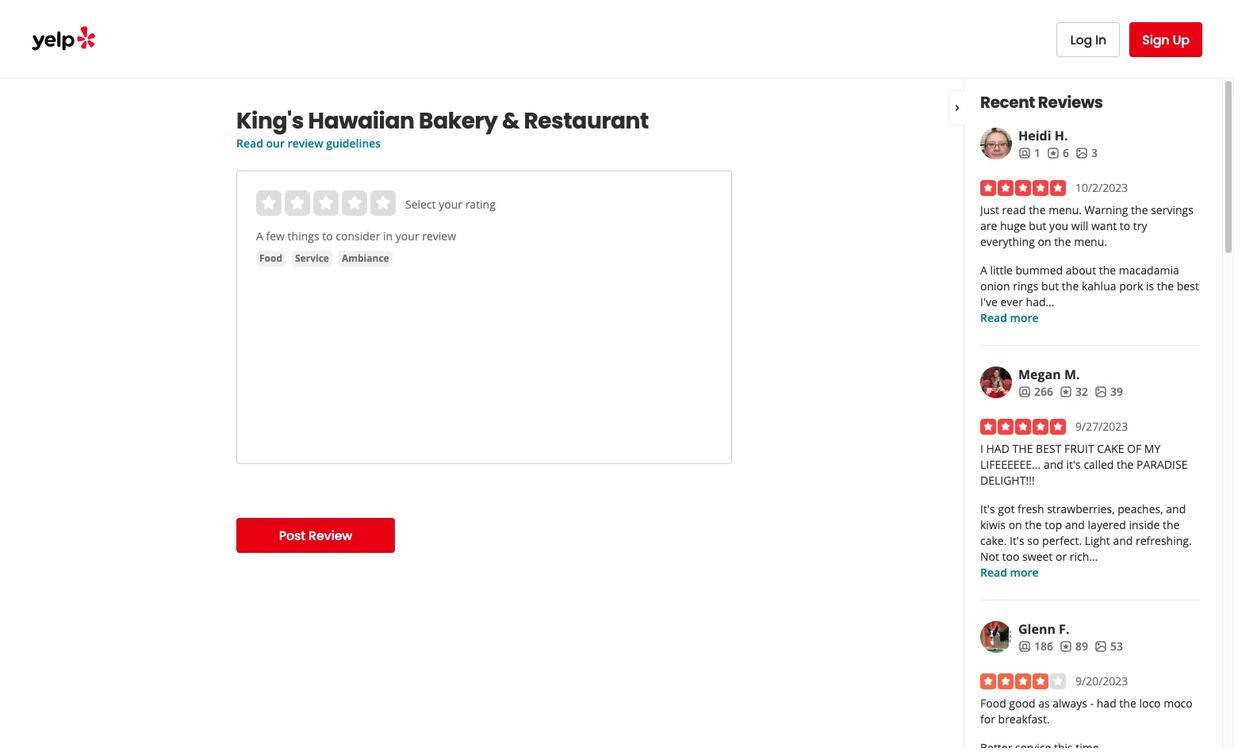 Task type: vqa. For each thing, say whether or not it's contained in the screenshot.
1st Get Directions link from the left
no



Task type: describe. For each thing, give the bounding box(es) containing it.
or
[[1056, 549, 1067, 564]]

1 vertical spatial your
[[396, 228, 419, 244]]

so
[[1027, 533, 1039, 548]]

ambiance
[[342, 251, 389, 265]]

16 review v2 image for m.
[[1060, 385, 1072, 398]]

top
[[1045, 517, 1062, 532]]

266
[[1034, 384, 1053, 399]]

ever
[[1001, 294, 1023, 309]]

the right is
[[1157, 278, 1174, 293]]

megan
[[1018, 366, 1061, 383]]

9/27/2023
[[1076, 419, 1128, 434]]

read for megan m.
[[980, 565, 1007, 580]]

16 review v2 image for f.
[[1060, 640, 1072, 653]]

got
[[998, 501, 1015, 516]]

a for a few things to consider in your review
[[256, 228, 263, 244]]

delight!!!
[[980, 473, 1035, 488]]

and inside the i had the best fruit cake of my lifeeeeee... and it's called the paradise delight!!!
[[1044, 457, 1064, 472]]

want
[[1091, 218, 1117, 233]]

reviews
[[1038, 91, 1103, 113]]

review for few
[[422, 228, 456, 244]]

paradise
[[1137, 457, 1188, 472]]

just
[[980, 202, 999, 217]]

photos element for megan m.
[[1095, 384, 1123, 400]]

consider
[[336, 228, 380, 244]]

read more button for megan m.
[[980, 565, 1039, 581]]

king's
[[236, 105, 304, 136]]

guidelines
[[326, 136, 381, 151]]

had…
[[1026, 294, 1055, 309]]

16 friends v2 image for heidi h.
[[1018, 147, 1031, 159]]

1 vertical spatial menu.
[[1074, 234, 1107, 249]]

strawberries,
[[1047, 501, 1115, 516]]

light
[[1085, 533, 1110, 548]]

6
[[1063, 145, 1069, 160]]

more for heidi h.
[[1010, 310, 1039, 325]]

photos element for glenn f.
[[1095, 639, 1123, 654]]

reviews element for m.
[[1060, 384, 1088, 400]]

and up refreshing.
[[1166, 501, 1186, 516]]

0 horizontal spatial to
[[322, 228, 333, 244]]

sweet
[[1023, 549, 1053, 564]]

bakery
[[419, 105, 498, 136]]

on inside it's got fresh strawberries, peaches, and kiwis on the top and layered inside the cake. it's so perfect. light and refreshing. not too sweet or rich…
[[1009, 517, 1022, 532]]

as
[[1038, 696, 1050, 711]]

9/20/2023
[[1076, 673, 1128, 689]]

food good as always - had the loco moco for breakfast.
[[980, 696, 1193, 727]]

glenn
[[1018, 620, 1056, 638]]

not
[[980, 549, 999, 564]]

kahlua
[[1082, 278, 1116, 293]]

a few things to consider in your review
[[256, 228, 456, 244]]

16 friends v2 image for megan m.
[[1018, 385, 1031, 398]]

more for megan m.
[[1010, 565, 1039, 580]]

cake.
[[980, 533, 1007, 548]]

layered
[[1088, 517, 1126, 532]]

&
[[502, 105, 519, 136]]

too
[[1002, 549, 1020, 564]]

photo of glenn f. image
[[980, 621, 1012, 653]]

best
[[1036, 441, 1062, 456]]

always
[[1053, 696, 1088, 711]]

is
[[1146, 278, 1154, 293]]

read
[[1002, 202, 1026, 217]]

heidi h.
[[1018, 127, 1068, 144]]

m.
[[1064, 366, 1080, 383]]

friends element for glenn f.
[[1018, 639, 1053, 654]]

186
[[1034, 639, 1053, 654]]

fruit
[[1064, 441, 1094, 456]]

onion
[[980, 278, 1010, 293]]

rich…
[[1070, 549, 1098, 564]]

read more for heidi h.
[[980, 310, 1039, 325]]

the up refreshing.
[[1163, 517, 1180, 532]]

things
[[288, 228, 319, 244]]

log in button
[[1057, 22, 1120, 57]]

called
[[1084, 457, 1114, 472]]

but inside a little bummed about the macadamia onion rings but the kahlua pork is the best i've ever had…
[[1042, 278, 1059, 293]]

5 star rating image for heidi h.
[[980, 180, 1066, 196]]

16 photos v2 image for megan m.
[[1095, 385, 1107, 398]]

recent
[[980, 91, 1035, 113]]

lifeeeeee...
[[980, 457, 1041, 472]]

it's
[[1066, 457, 1081, 472]]

sign
[[1142, 31, 1170, 49]]

fresh
[[1018, 501, 1044, 516]]

4 star rating image
[[980, 673, 1066, 689]]

i had the best fruit cake of my lifeeeeee... and it's called the paradise delight!!!
[[980, 441, 1188, 488]]

the down about in the top of the page
[[1062, 278, 1079, 293]]

in
[[1095, 31, 1107, 49]]

photo of megan m. image
[[980, 366, 1012, 398]]

reviews element for h.
[[1047, 145, 1069, 161]]

will
[[1072, 218, 1089, 233]]

it's got fresh strawberries, peaches, and kiwis on the top and layered inside the cake. it's so perfect. light and refreshing. not too sweet or rich…
[[980, 501, 1192, 564]]

king's hawaiian bakery & restaurant read our review guidelines
[[236, 105, 649, 151]]

service
[[295, 251, 329, 265]]

refreshing.
[[1136, 533, 1192, 548]]

select your rating
[[405, 197, 496, 212]]

had
[[1097, 696, 1117, 711]]

i
[[980, 441, 984, 456]]

my
[[1144, 441, 1161, 456]]

best
[[1177, 278, 1199, 293]]

friends element for heidi h.
[[1018, 145, 1041, 161]]

the
[[1013, 441, 1033, 456]]

kiwis
[[980, 517, 1006, 532]]



Task type: locate. For each thing, give the bounding box(es) containing it.
read left our
[[236, 136, 263, 151]]

the up so
[[1025, 517, 1042, 532]]

16 friends v2 image
[[1018, 640, 1031, 653]]

photos element containing 3
[[1076, 145, 1098, 161]]

menu. up the you
[[1049, 202, 1082, 217]]

to inside just read the menu. warning the servings are huge but you will want to try everything on the menu.
[[1120, 218, 1131, 233]]

servings
[[1151, 202, 1194, 217]]

1 vertical spatial more
[[1010, 565, 1039, 580]]

1 vertical spatial food
[[980, 696, 1006, 711]]

0 vertical spatial but
[[1029, 218, 1047, 233]]

1 16 friends v2 image from the top
[[1018, 147, 1031, 159]]

food for food good as always - had the loco moco for breakfast.
[[980, 696, 1006, 711]]

on down 'got' on the right of the page
[[1009, 517, 1022, 532]]

0 vertical spatial 5 star rating image
[[980, 180, 1066, 196]]

our
[[266, 136, 285, 151]]

review right our
[[288, 136, 323, 151]]

the up try
[[1131, 202, 1148, 217]]

read more down ever
[[980, 310, 1039, 325]]

0 vertical spatial it's
[[980, 501, 995, 516]]

1 vertical spatial 16 photos v2 image
[[1095, 385, 1107, 398]]

16 photos v2 image left 39
[[1095, 385, 1107, 398]]

5 star rating image up read
[[980, 180, 1066, 196]]

0 horizontal spatial a
[[256, 228, 263, 244]]

hawaiian
[[308, 105, 415, 136]]

on inside just read the menu. warning the servings are huge but you will want to try everything on the menu.
[[1038, 234, 1051, 249]]

0 horizontal spatial food
[[259, 251, 282, 265]]

warning
[[1085, 202, 1128, 217]]

a for a little bummed about the macadamia onion rings but the kahlua pork is the best i've ever had…
[[980, 263, 987, 278]]

0 vertical spatial read
[[236, 136, 263, 151]]

1 read more button from the top
[[980, 310, 1039, 326]]

friends element down glenn
[[1018, 639, 1053, 654]]

your right in at top
[[396, 228, 419, 244]]

1 vertical spatial reviews element
[[1060, 384, 1088, 400]]

16 friends v2 image
[[1018, 147, 1031, 159], [1018, 385, 1031, 398]]

review
[[309, 526, 352, 545]]

0 vertical spatial reviews element
[[1047, 145, 1069, 161]]

photo of heidi h. image
[[980, 128, 1012, 159]]

0 vertical spatial on
[[1038, 234, 1051, 249]]

16 friends v2 image left 266
[[1018, 385, 1031, 398]]

1 horizontal spatial a
[[980, 263, 987, 278]]

read more down too
[[980, 565, 1039, 580]]

friends element
[[1018, 145, 1041, 161], [1018, 384, 1053, 400], [1018, 639, 1053, 654]]

16 photos v2 image for glenn f.
[[1095, 640, 1107, 653]]

0 vertical spatial 16 review v2 image
[[1047, 147, 1060, 159]]

perfect.
[[1042, 533, 1082, 548]]

0 vertical spatial a
[[256, 228, 263, 244]]

3 friends element from the top
[[1018, 639, 1053, 654]]

are
[[980, 218, 997, 233]]

post review
[[279, 526, 352, 545]]

0 horizontal spatial your
[[396, 228, 419, 244]]

read down not
[[980, 565, 1007, 580]]

read our review guidelines link
[[236, 136, 381, 151]]

1
[[1034, 145, 1041, 160]]

read down 'i've'
[[980, 310, 1007, 325]]

2 vertical spatial friends element
[[1018, 639, 1053, 654]]

3
[[1091, 145, 1098, 160]]

review
[[288, 136, 323, 151], [422, 228, 456, 244]]

2 vertical spatial photos element
[[1095, 639, 1123, 654]]

but up had…
[[1042, 278, 1059, 293]]

0 vertical spatial 16 photos v2 image
[[1076, 147, 1088, 159]]

0 vertical spatial read more button
[[980, 310, 1039, 326]]

and down the layered
[[1113, 533, 1133, 548]]

post
[[279, 526, 305, 545]]

up
[[1173, 31, 1190, 49]]

photos element containing 53
[[1095, 639, 1123, 654]]

friends element containing 266
[[1018, 384, 1053, 400]]

1 horizontal spatial on
[[1038, 234, 1051, 249]]

but left the you
[[1029, 218, 1047, 233]]

more down "sweet"
[[1010, 565, 1039, 580]]

just read the menu. warning the servings are huge but you will want to try everything on the menu.
[[980, 202, 1194, 249]]

read more button down ever
[[980, 310, 1039, 326]]

the up kahlua
[[1099, 263, 1116, 278]]

i've
[[980, 294, 998, 309]]

0 vertical spatial your
[[439, 197, 462, 212]]

and down the best
[[1044, 457, 1064, 472]]

read inside king's hawaiian bakery & restaurant read our review guidelines
[[236, 136, 263, 151]]

but inside just read the menu. warning the servings are huge but you will want to try everything on the menu.
[[1029, 218, 1047, 233]]

rating element
[[256, 190, 396, 216]]

2 read more button from the top
[[980, 565, 1039, 581]]

h.
[[1055, 127, 1068, 144]]

2 vertical spatial read
[[980, 565, 1007, 580]]

reviews element containing 89
[[1060, 639, 1088, 654]]

food inside food good as always - had the loco moco for breakfast.
[[980, 696, 1006, 711]]

1 vertical spatial read more
[[980, 565, 1039, 580]]

reviews element containing 6
[[1047, 145, 1069, 161]]

moco
[[1164, 696, 1193, 711]]

1 horizontal spatial it's
[[1010, 533, 1025, 548]]

a inside a little bummed about the macadamia onion rings but the kahlua pork is the best i've ever had…
[[980, 263, 987, 278]]

1 horizontal spatial to
[[1120, 218, 1131, 233]]

friends element down megan
[[1018, 384, 1053, 400]]

read more button for heidi h.
[[980, 310, 1039, 326]]

megan m.
[[1018, 366, 1080, 383]]

the inside the i had the best fruit cake of my lifeeeeee... and it's called the paradise delight!!!
[[1117, 457, 1134, 472]]

the
[[1029, 202, 1046, 217], [1131, 202, 1148, 217], [1054, 234, 1071, 249], [1099, 263, 1116, 278], [1062, 278, 1079, 293], [1157, 278, 1174, 293], [1117, 457, 1134, 472], [1025, 517, 1042, 532], [1163, 517, 1180, 532], [1120, 696, 1136, 711]]

1 vertical spatial read
[[980, 310, 1007, 325]]

macadamia
[[1119, 263, 1179, 278]]

1 5 star rating image from the top
[[980, 180, 1066, 196]]

read more button
[[980, 310, 1039, 326], [980, 565, 1039, 581]]

little
[[990, 263, 1013, 278]]

1 vertical spatial friends element
[[1018, 384, 1053, 400]]

1 vertical spatial a
[[980, 263, 987, 278]]

rings
[[1013, 278, 1039, 293]]

read
[[236, 136, 263, 151], [980, 310, 1007, 325], [980, 565, 1007, 580]]

1 vertical spatial on
[[1009, 517, 1022, 532]]

food down few
[[259, 251, 282, 265]]

16 photos v2 image left 3
[[1076, 147, 1088, 159]]

None radio
[[256, 190, 282, 216], [285, 190, 310, 216], [313, 190, 339, 216], [342, 190, 367, 216], [370, 190, 396, 216], [256, 190, 282, 216], [285, 190, 310, 216], [313, 190, 339, 216], [342, 190, 367, 216], [370, 190, 396, 216]]

0 horizontal spatial on
[[1009, 517, 1022, 532]]

1 read more from the top
[[980, 310, 1039, 325]]

16 friends v2 image left "1"
[[1018, 147, 1031, 159]]

reviews element down m.
[[1060, 384, 1088, 400]]

to
[[1120, 218, 1131, 233], [322, 228, 333, 244]]

bummed
[[1016, 263, 1063, 278]]

photos element right 89 on the bottom right of the page
[[1095, 639, 1123, 654]]

reviews element
[[1047, 145, 1069, 161], [1060, 384, 1088, 400], [1060, 639, 1088, 654]]

32
[[1076, 384, 1088, 399]]

16 review v2 image left 32
[[1060, 385, 1072, 398]]

it's left so
[[1010, 533, 1025, 548]]

0 vertical spatial more
[[1010, 310, 1039, 325]]

1 vertical spatial 16 review v2 image
[[1060, 385, 1072, 398]]

food up for
[[980, 696, 1006, 711]]

16 photos v2 image left 53
[[1095, 640, 1107, 653]]

restaurant
[[524, 105, 649, 136]]

reviews element containing 32
[[1060, 384, 1088, 400]]

your left rating
[[439, 197, 462, 212]]

1 horizontal spatial review
[[422, 228, 456, 244]]

1 vertical spatial read more button
[[980, 565, 1039, 581]]

friends element down heidi
[[1018, 145, 1041, 161]]

more down ever
[[1010, 310, 1039, 325]]

on down the you
[[1038, 234, 1051, 249]]

glenn f.
[[1018, 620, 1070, 638]]

2 16 friends v2 image from the top
[[1018, 385, 1031, 398]]

review down 'select your rating'
[[422, 228, 456, 244]]

1 more from the top
[[1010, 310, 1039, 325]]

2 more from the top
[[1010, 565, 1039, 580]]

log
[[1070, 31, 1092, 49]]

a left little
[[980, 263, 987, 278]]

photos element
[[1076, 145, 1098, 161], [1095, 384, 1123, 400], [1095, 639, 1123, 654]]

16 review v2 image left 89 on the bottom right of the page
[[1060, 640, 1072, 653]]

0 vertical spatial food
[[259, 251, 282, 265]]

5 star rating image for megan m.
[[980, 419, 1066, 435]]

had
[[986, 441, 1010, 456]]

a left few
[[256, 228, 263, 244]]

friends element for megan m.
[[1018, 384, 1053, 400]]

close sidebar icon image
[[951, 101, 964, 114], [951, 101, 964, 114]]

in
[[383, 228, 393, 244]]

16 photos v2 image
[[1076, 147, 1088, 159], [1095, 385, 1107, 398], [1095, 640, 1107, 653]]

-
[[1090, 696, 1094, 711]]

menu. down will
[[1074, 234, 1107, 249]]

pork
[[1119, 278, 1143, 293]]

0 vertical spatial read more
[[980, 310, 1039, 325]]

loco
[[1139, 696, 1161, 711]]

post review button
[[236, 518, 395, 553]]

0 vertical spatial 16 friends v2 image
[[1018, 147, 1031, 159]]

rating
[[465, 197, 496, 212]]

read more
[[980, 310, 1039, 325], [980, 565, 1039, 580]]

review inside king's hawaiian bakery & restaurant read our review guidelines
[[288, 136, 323, 151]]

a little bummed about the macadamia onion rings but the kahlua pork is the best i've ever had…
[[980, 263, 1199, 309]]

read for heidi h.
[[980, 310, 1007, 325]]

2 vertical spatial 16 review v2 image
[[1060, 640, 1072, 653]]

0 vertical spatial review
[[288, 136, 323, 151]]

16 review v2 image left 6
[[1047, 147, 1060, 159]]

friends element containing 186
[[1018, 639, 1053, 654]]

to left try
[[1120, 218, 1131, 233]]

1 vertical spatial photos element
[[1095, 384, 1123, 400]]

89
[[1076, 639, 1088, 654]]

the right had
[[1120, 696, 1136, 711]]

few
[[266, 228, 285, 244]]

53
[[1110, 639, 1123, 654]]

photos element right 32
[[1095, 384, 1123, 400]]

peaches,
[[1118, 501, 1163, 516]]

heidi
[[1018, 127, 1051, 144]]

sign up
[[1142, 31, 1190, 49]]

good
[[1009, 696, 1036, 711]]

16 photos v2 image for heidi h.
[[1076, 147, 1088, 159]]

read more for megan m.
[[980, 565, 1039, 580]]

menu.
[[1049, 202, 1082, 217], [1074, 234, 1107, 249]]

the inside food good as always - had the loco moco for breakfast.
[[1120, 696, 1136, 711]]

1 horizontal spatial your
[[439, 197, 462, 212]]

10/2/2023
[[1076, 180, 1128, 195]]

photos element containing 39
[[1095, 384, 1123, 400]]

2 vertical spatial reviews element
[[1060, 639, 1088, 654]]

photos element right 6
[[1076, 145, 1098, 161]]

0 vertical spatial photos element
[[1076, 145, 1098, 161]]

it's up kiwis at the bottom right
[[980, 501, 995, 516]]

photos element for heidi h.
[[1076, 145, 1098, 161]]

2 read more from the top
[[980, 565, 1039, 580]]

1 vertical spatial but
[[1042, 278, 1059, 293]]

5 star rating image
[[980, 180, 1066, 196], [980, 419, 1066, 435]]

1 horizontal spatial food
[[980, 696, 1006, 711]]

to right things at the left of page
[[322, 228, 333, 244]]

reviews element for f.
[[1060, 639, 1088, 654]]

huge
[[1000, 218, 1026, 233]]

and down the strawberries,
[[1065, 517, 1085, 532]]

2 5 star rating image from the top
[[980, 419, 1066, 435]]

and
[[1044, 457, 1064, 472], [1166, 501, 1186, 516], [1065, 517, 1085, 532], [1113, 533, 1133, 548]]

0 vertical spatial menu.
[[1049, 202, 1082, 217]]

f.
[[1059, 620, 1070, 638]]

about
[[1066, 263, 1096, 278]]

2 vertical spatial 16 photos v2 image
[[1095, 640, 1107, 653]]

0 vertical spatial friends element
[[1018, 145, 1041, 161]]

recent reviews
[[980, 91, 1103, 113]]

king's hawaiian bakery & restaurant link
[[236, 105, 732, 136]]

select
[[405, 197, 436, 212]]

16 review v2 image for h.
[[1047, 147, 1060, 159]]

reviews element down h.
[[1047, 145, 1069, 161]]

the down of
[[1117, 457, 1134, 472]]

1 vertical spatial it's
[[1010, 533, 1025, 548]]

food for food
[[259, 251, 282, 265]]

your
[[439, 197, 462, 212], [396, 228, 419, 244]]

the down the you
[[1054, 234, 1071, 249]]

0 horizontal spatial it's
[[980, 501, 995, 516]]

1 vertical spatial 5 star rating image
[[980, 419, 1066, 435]]

1 vertical spatial 16 friends v2 image
[[1018, 385, 1031, 398]]

review for hawaiian
[[288, 136, 323, 151]]

the right read
[[1029, 202, 1046, 217]]

1 vertical spatial review
[[422, 228, 456, 244]]

for
[[980, 712, 995, 727]]

sign up button
[[1130, 22, 1203, 57]]

39
[[1110, 384, 1123, 399]]

cake
[[1097, 441, 1124, 456]]

2 friends element from the top
[[1018, 384, 1053, 400]]

0 horizontal spatial review
[[288, 136, 323, 151]]

reviews element down f.
[[1060, 639, 1088, 654]]

16 review v2 image
[[1047, 147, 1060, 159], [1060, 385, 1072, 398], [1060, 640, 1072, 653]]

1 friends element from the top
[[1018, 145, 1041, 161]]

friends element containing 1
[[1018, 145, 1041, 161]]

read more button down too
[[980, 565, 1039, 581]]

log in
[[1070, 31, 1107, 49]]

more
[[1010, 310, 1039, 325], [1010, 565, 1039, 580]]

5 star rating image up the
[[980, 419, 1066, 435]]



